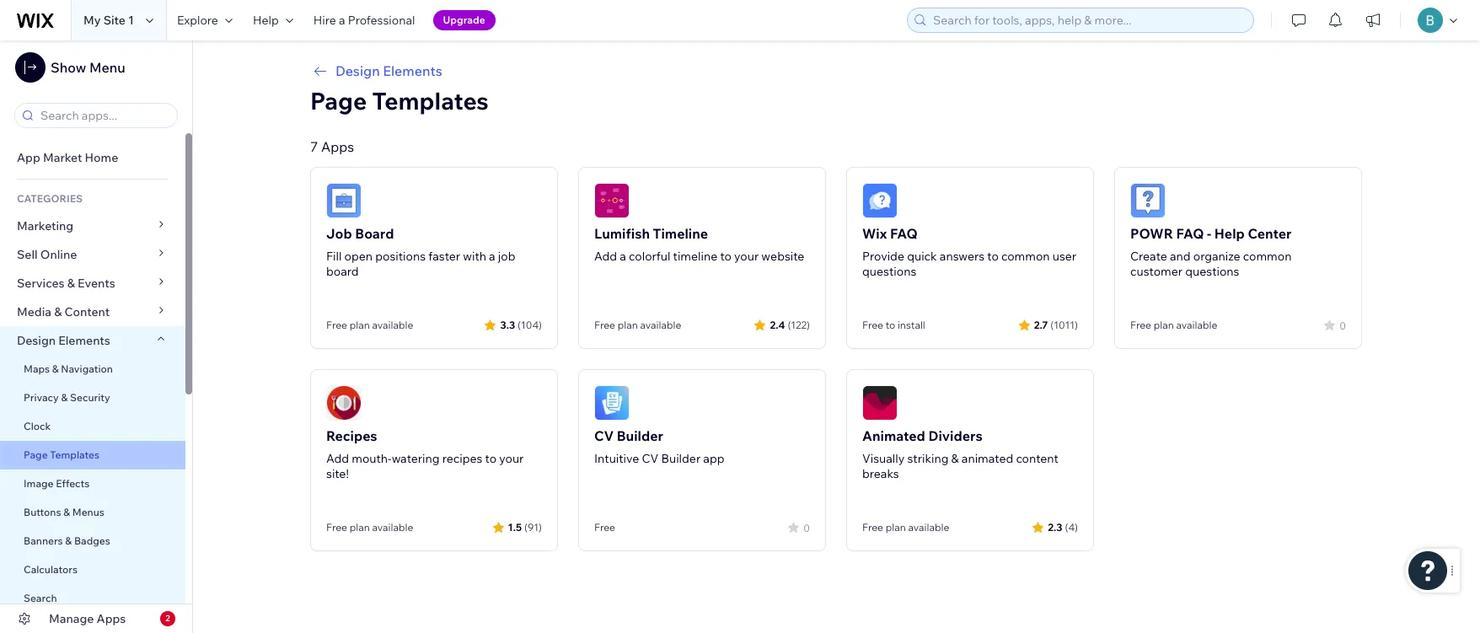 Task type: vqa. For each thing, say whether or not it's contained in the screenshot.
Item inside 'button'
no



Task type: describe. For each thing, give the bounding box(es) containing it.
& for events
[[67, 276, 75, 291]]

-
[[1208, 225, 1212, 242]]

(4)
[[1065, 521, 1079, 533]]

0 vertical spatial design elements link
[[310, 61, 1363, 81]]

your inside lumifish timeline add a colorful timeline to your website
[[735, 249, 759, 264]]

0 vertical spatial elements
[[383, 62, 442, 79]]

0 vertical spatial page templates
[[310, 86, 489, 116]]

maps & navigation
[[24, 363, 113, 375]]

job board fill open positions faster with a job board
[[326, 225, 516, 279]]

banners & badges link
[[0, 527, 186, 556]]

show menu
[[51, 59, 125, 76]]

available for watering
[[372, 521, 413, 534]]

3.3
[[500, 318, 515, 331]]

app
[[17, 150, 40, 165]]

page templates inside sidebar element
[[24, 449, 102, 461]]

free down "intuitive"
[[595, 521, 616, 534]]

and
[[1170, 249, 1191, 264]]

page templates link
[[0, 441, 186, 470]]

content
[[1016, 451, 1059, 466]]

available for a
[[640, 319, 682, 331]]

(91)
[[525, 521, 542, 533]]

0 vertical spatial builder
[[617, 428, 664, 444]]

add inside lumifish timeline add a colorful timeline to your website
[[595, 249, 617, 264]]

install
[[898, 319, 926, 331]]

free for provide
[[863, 319, 884, 331]]

privacy & security
[[24, 391, 110, 404]]

lumifish timeline add a colorful timeline to your website
[[595, 225, 805, 264]]

media
[[17, 304, 51, 320]]

free plan available for striking
[[863, 521, 950, 534]]

breaks
[[863, 466, 899, 482]]

app market home link
[[0, 143, 186, 172]]

site!
[[326, 466, 349, 482]]

sidebar element
[[0, 40, 193, 633]]

1 vertical spatial builder
[[662, 451, 701, 466]]

intuitive
[[595, 451, 640, 466]]

questions inside the wix faq provide quick answers to common user questions
[[863, 264, 917, 279]]

animated dividers logo image
[[863, 385, 898, 421]]

free for mouth-
[[326, 521, 347, 534]]

my site 1
[[83, 13, 134, 28]]

plan for mouth-
[[350, 521, 370, 534]]

animated
[[863, 428, 926, 444]]

wix faq logo image
[[863, 183, 898, 218]]

manage
[[49, 611, 94, 627]]

to inside 'recipes add mouth-watering recipes to your site!'
[[485, 451, 497, 466]]

free plan available for watering
[[326, 521, 413, 534]]

& inside animated dividers visually striking & animated content breaks
[[952, 451, 959, 466]]

free for -
[[1131, 319, 1152, 331]]

free for visually
[[863, 521, 884, 534]]

(104)
[[518, 318, 542, 331]]

design inside sidebar element
[[17, 333, 56, 348]]

free plan available for a
[[595, 319, 682, 331]]

0 vertical spatial cv
[[595, 428, 614, 444]]

events
[[78, 276, 115, 291]]

animated
[[962, 451, 1014, 466]]

search link
[[0, 584, 186, 613]]

powr
[[1131, 225, 1174, 242]]

0 for builder
[[804, 522, 810, 534]]

categories
[[17, 192, 83, 205]]

with
[[463, 249, 487, 264]]

badges
[[74, 535, 110, 547]]

timeline
[[653, 225, 708, 242]]

sell
[[17, 247, 38, 262]]

upgrade button
[[433, 10, 496, 30]]

free for add
[[595, 319, 616, 331]]

online
[[40, 247, 77, 262]]

elements inside sidebar element
[[58, 333, 110, 348]]

1
[[128, 13, 134, 28]]

2.7 (1011)
[[1034, 318, 1079, 331]]

board
[[355, 225, 394, 242]]

marketing
[[17, 218, 74, 234]]

3.3 (104)
[[500, 318, 542, 331]]

& for badges
[[65, 535, 72, 547]]

media & content link
[[0, 298, 186, 326]]

recipes add mouth-watering recipes to your site!
[[326, 428, 524, 482]]

explore
[[177, 13, 218, 28]]

Search for tools, apps, help & more... field
[[928, 8, 1249, 32]]

2.4
[[770, 318, 785, 331]]

faq for provide
[[890, 225, 918, 242]]

banners
[[24, 535, 63, 547]]

2.4 (122)
[[770, 318, 810, 331]]

buttons & menus link
[[0, 498, 186, 527]]

a inside "link"
[[339, 13, 345, 28]]

apps for manage apps
[[97, 611, 126, 627]]

2
[[165, 613, 170, 624]]

professional
[[348, 13, 415, 28]]

quick
[[907, 249, 937, 264]]

page inside sidebar element
[[24, 449, 48, 461]]

maps & navigation link
[[0, 355, 186, 384]]

marketing link
[[0, 212, 186, 240]]

open
[[345, 249, 373, 264]]

board
[[326, 264, 359, 279]]

powr faq - help center logo image
[[1131, 183, 1166, 218]]

center
[[1248, 225, 1292, 242]]

2.7
[[1034, 318, 1048, 331]]

cv builder intuitive cv builder app
[[595, 428, 725, 466]]

wix
[[863, 225, 887, 242]]

navigation
[[61, 363, 113, 375]]

services & events link
[[0, 269, 186, 298]]

lumifish timeline logo image
[[595, 183, 630, 218]]

your inside 'recipes add mouth-watering recipes to your site!'
[[499, 451, 524, 466]]

1 horizontal spatial page
[[310, 86, 367, 116]]

organize
[[1194, 249, 1241, 264]]

questions inside powr faq - help center create and organize common customer questions
[[1186, 264, 1240, 279]]

timeline
[[673, 249, 718, 264]]

faster
[[429, 249, 460, 264]]

site
[[103, 13, 126, 28]]

content
[[65, 304, 110, 320]]

plan for visually
[[886, 521, 906, 534]]

common inside the wix faq provide quick answers to common user questions
[[1002, 249, 1050, 264]]

& for content
[[54, 304, 62, 320]]



Task type: locate. For each thing, give the bounding box(es) containing it.
services
[[17, 276, 65, 291]]

calculators link
[[0, 556, 186, 584]]

0 horizontal spatial questions
[[863, 264, 917, 279]]

0 vertical spatial design elements
[[336, 62, 442, 79]]

cv up "intuitive"
[[595, 428, 614, 444]]

1 horizontal spatial add
[[595, 249, 617, 264]]

& inside maps & navigation link
[[52, 363, 59, 375]]

privacy & security link
[[0, 384, 186, 412]]

home
[[85, 150, 118, 165]]

lumifish
[[595, 225, 650, 242]]

common inside powr faq - help center create and organize common customer questions
[[1244, 249, 1292, 264]]

0 vertical spatial templates
[[372, 86, 489, 116]]

& for navigation
[[52, 363, 59, 375]]

available down colorful
[[640, 319, 682, 331]]

2 horizontal spatial a
[[620, 249, 626, 264]]

1 vertical spatial design elements
[[17, 333, 110, 348]]

1.5 (91)
[[508, 521, 542, 533]]

1 horizontal spatial questions
[[1186, 264, 1240, 279]]

0 horizontal spatial a
[[339, 13, 345, 28]]

provide
[[863, 249, 905, 264]]

privacy
[[24, 391, 59, 404]]

1 faq from the left
[[890, 225, 918, 242]]

calculators
[[24, 563, 78, 576]]

plan
[[350, 319, 370, 331], [618, 319, 638, 331], [1154, 319, 1174, 331], [350, 521, 370, 534], [886, 521, 906, 534]]

page down clock
[[24, 449, 48, 461]]

1 horizontal spatial elements
[[383, 62, 442, 79]]

1 questions from the left
[[863, 264, 917, 279]]

design elements link
[[310, 61, 1363, 81], [0, 326, 186, 355]]

1.5
[[508, 521, 522, 533]]

design up maps
[[17, 333, 56, 348]]

1 horizontal spatial cv
[[642, 451, 659, 466]]

fill
[[326, 249, 342, 264]]

1 vertical spatial your
[[499, 451, 524, 466]]

0 vertical spatial 0
[[1340, 319, 1347, 332]]

0 horizontal spatial design elements
[[17, 333, 110, 348]]

plan down customer
[[1154, 319, 1174, 331]]

1 horizontal spatial 0
[[1340, 319, 1347, 332]]

0 vertical spatial design
[[336, 62, 380, 79]]

0 horizontal spatial apps
[[97, 611, 126, 627]]

& left events
[[67, 276, 75, 291]]

0 vertical spatial help
[[253, 13, 279, 28]]

add inside 'recipes add mouth-watering recipes to your site!'
[[326, 451, 349, 466]]

0 vertical spatial page
[[310, 86, 367, 116]]

0 horizontal spatial faq
[[890, 225, 918, 242]]

elements down professional
[[383, 62, 442, 79]]

1 horizontal spatial faq
[[1177, 225, 1205, 242]]

hire a professional
[[313, 13, 415, 28]]

plan for fill
[[350, 319, 370, 331]]

& down dividers
[[952, 451, 959, 466]]

0 horizontal spatial design
[[17, 333, 56, 348]]

security
[[70, 391, 110, 404]]

free to install
[[863, 319, 926, 331]]

page up 7 apps
[[310, 86, 367, 116]]

2 common from the left
[[1244, 249, 1292, 264]]

help inside 'button'
[[253, 13, 279, 28]]

colorful
[[629, 249, 671, 264]]

faq up quick
[[890, 225, 918, 242]]

free plan available down colorful
[[595, 319, 682, 331]]

plan down colorful
[[618, 319, 638, 331]]

faq for -
[[1177, 225, 1205, 242]]

cv right "intuitive"
[[642, 451, 659, 466]]

1 vertical spatial design elements link
[[0, 326, 186, 355]]

help inside powr faq - help center create and organize common customer questions
[[1215, 225, 1245, 242]]

1 horizontal spatial help
[[1215, 225, 1245, 242]]

Search apps... field
[[35, 104, 172, 127]]

striking
[[908, 451, 949, 466]]

& right privacy
[[61, 391, 68, 404]]

& left menus
[[63, 506, 70, 519]]

2.3 (4)
[[1048, 521, 1079, 533]]

website
[[762, 249, 805, 264]]

your right recipes
[[499, 451, 524, 466]]

a inside lumifish timeline add a colorful timeline to your website
[[620, 249, 626, 264]]

design elements up maps & navigation
[[17, 333, 110, 348]]

2 faq from the left
[[1177, 225, 1205, 242]]

free plan available down board
[[326, 319, 413, 331]]

clock link
[[0, 412, 186, 441]]

& for menus
[[63, 506, 70, 519]]

plan down mouth- on the bottom left of page
[[350, 521, 370, 534]]

1 vertical spatial add
[[326, 451, 349, 466]]

& inside 'banners & badges' link
[[65, 535, 72, 547]]

0 vertical spatial add
[[595, 249, 617, 264]]

questions down wix
[[863, 264, 917, 279]]

elements up navigation
[[58, 333, 110, 348]]

image
[[24, 477, 54, 490]]

free down breaks
[[863, 521, 884, 534]]

image effects
[[24, 477, 90, 490]]

page templates up image effects
[[24, 449, 102, 461]]

wix faq provide quick answers to common user questions
[[863, 225, 1077, 279]]

your left website at right top
[[735, 249, 759, 264]]

recipes logo image
[[326, 385, 362, 421]]

available down customer
[[1177, 319, 1218, 331]]

available down the striking
[[909, 521, 950, 534]]

faq inside powr faq - help center create and organize common customer questions
[[1177, 225, 1205, 242]]

sell online
[[17, 247, 77, 262]]

1 vertical spatial page templates
[[24, 449, 102, 461]]

1 vertical spatial help
[[1215, 225, 1245, 242]]

manage apps
[[49, 611, 126, 627]]

1 horizontal spatial a
[[489, 249, 496, 264]]

app market home
[[17, 150, 118, 165]]

templates inside sidebar element
[[50, 449, 99, 461]]

free plan available for help
[[1131, 319, 1218, 331]]

to
[[721, 249, 732, 264], [988, 249, 999, 264], [886, 319, 896, 331], [485, 451, 497, 466]]

builder up "intuitive"
[[617, 428, 664, 444]]

free down site!
[[326, 521, 347, 534]]

services & events
[[17, 276, 115, 291]]

1 common from the left
[[1002, 249, 1050, 264]]

questions down -
[[1186, 264, 1240, 279]]

1 vertical spatial 0
[[804, 522, 810, 534]]

help right -
[[1215, 225, 1245, 242]]

show
[[51, 59, 86, 76]]

apps for 7 apps
[[321, 138, 354, 155]]

free plan available down site!
[[326, 521, 413, 534]]

0 horizontal spatial help
[[253, 13, 279, 28]]

free right (104)
[[595, 319, 616, 331]]

& inside "buttons & menus" link
[[63, 506, 70, 519]]

0 horizontal spatial 0
[[804, 522, 810, 534]]

free down customer
[[1131, 319, 1152, 331]]

help left hire
[[253, 13, 279, 28]]

design elements inside sidebar element
[[17, 333, 110, 348]]

2 questions from the left
[[1186, 264, 1240, 279]]

questions
[[863, 264, 917, 279], [1186, 264, 1240, 279]]

free plan available for open
[[326, 319, 413, 331]]

visually
[[863, 451, 905, 466]]

effects
[[56, 477, 90, 490]]

job
[[498, 249, 516, 264]]

free for fill
[[326, 319, 347, 331]]

1 vertical spatial page
[[24, 449, 48, 461]]

page
[[310, 86, 367, 116], [24, 449, 48, 461]]

available for open
[[372, 319, 413, 331]]

available
[[372, 319, 413, 331], [640, 319, 682, 331], [1177, 319, 1218, 331], [372, 521, 413, 534], [909, 521, 950, 534]]

& for security
[[61, 391, 68, 404]]

design down hire a professional "link"
[[336, 62, 380, 79]]

animated dividers visually striking & animated content breaks
[[863, 428, 1059, 482]]

elements
[[383, 62, 442, 79], [58, 333, 110, 348]]

1 horizontal spatial design elements
[[336, 62, 442, 79]]

0 horizontal spatial page
[[24, 449, 48, 461]]

design elements down professional
[[336, 62, 442, 79]]

7
[[310, 138, 318, 155]]

templates
[[372, 86, 489, 116], [50, 449, 99, 461]]

a right hire
[[339, 13, 345, 28]]

user
[[1053, 249, 1077, 264]]

recipes
[[326, 428, 377, 444]]

free
[[326, 319, 347, 331], [595, 319, 616, 331], [863, 319, 884, 331], [1131, 319, 1152, 331], [326, 521, 347, 534], [595, 521, 616, 534], [863, 521, 884, 534]]

builder left app
[[662, 451, 701, 466]]

job board logo image
[[326, 183, 362, 218]]

1 horizontal spatial common
[[1244, 249, 1292, 264]]

customer
[[1131, 264, 1183, 279]]

a down 'lumifish'
[[620, 249, 626, 264]]

1 vertical spatial design
[[17, 333, 56, 348]]

job
[[326, 225, 352, 242]]

1 vertical spatial cv
[[642, 451, 659, 466]]

create
[[1131, 249, 1168, 264]]

1 horizontal spatial design
[[336, 62, 380, 79]]

free left 'install'
[[863, 319, 884, 331]]

buttons & menus
[[24, 506, 104, 519]]

available for help
[[1177, 319, 1218, 331]]

1 horizontal spatial apps
[[321, 138, 354, 155]]

to left 'install'
[[886, 319, 896, 331]]

to right answers
[[988, 249, 999, 264]]

app
[[704, 451, 725, 466]]

0 horizontal spatial design elements link
[[0, 326, 186, 355]]

menus
[[72, 506, 104, 519]]

available down mouth- on the bottom left of page
[[372, 521, 413, 534]]

available for striking
[[909, 521, 950, 534]]

a inside the job board fill open positions faster with a job board
[[489, 249, 496, 264]]

2.3
[[1048, 521, 1063, 533]]

free down board
[[326, 319, 347, 331]]

positions
[[375, 249, 426, 264]]

image effects link
[[0, 470, 186, 498]]

faq inside the wix faq provide quick answers to common user questions
[[890, 225, 918, 242]]

search
[[24, 592, 57, 605]]

hire
[[313, 13, 336, 28]]

common down center
[[1244, 249, 1292, 264]]

hire a professional link
[[303, 0, 425, 40]]

recipes
[[442, 451, 483, 466]]

1 horizontal spatial design elements link
[[310, 61, 1363, 81]]

1 vertical spatial elements
[[58, 333, 110, 348]]

7 apps
[[310, 138, 354, 155]]

free plan available down customer
[[1131, 319, 1218, 331]]

0 horizontal spatial your
[[499, 451, 524, 466]]

media & content
[[17, 304, 110, 320]]

0 vertical spatial your
[[735, 249, 759, 264]]

available down positions at left top
[[372, 319, 413, 331]]

& right maps
[[52, 363, 59, 375]]

0 vertical spatial apps
[[321, 138, 354, 155]]

0 horizontal spatial page templates
[[24, 449, 102, 461]]

1 vertical spatial templates
[[50, 449, 99, 461]]

faq left -
[[1177, 225, 1205, 242]]

& inside services & events link
[[67, 276, 75, 291]]

apps inside sidebar element
[[97, 611, 126, 627]]

powr faq - help center create and organize common customer questions
[[1131, 225, 1292, 279]]

1 horizontal spatial your
[[735, 249, 759, 264]]

0 horizontal spatial cv
[[595, 428, 614, 444]]

0 for center
[[1340, 319, 1347, 332]]

0 horizontal spatial elements
[[58, 333, 110, 348]]

& right the media
[[54, 304, 62, 320]]

buttons
[[24, 506, 61, 519]]

1 horizontal spatial templates
[[372, 86, 489, 116]]

cv
[[595, 428, 614, 444], [642, 451, 659, 466]]

plan down board
[[350, 319, 370, 331]]

common left "user"
[[1002, 249, 1050, 264]]

cv builder logo image
[[595, 385, 630, 421]]

free plan available
[[326, 319, 413, 331], [595, 319, 682, 331], [1131, 319, 1218, 331], [326, 521, 413, 534], [863, 521, 950, 534]]

add down 'lumifish'
[[595, 249, 617, 264]]

& inside privacy & security "link"
[[61, 391, 68, 404]]

page templates up 7 apps
[[310, 86, 489, 116]]

0 horizontal spatial common
[[1002, 249, 1050, 264]]

page templates
[[310, 86, 489, 116], [24, 449, 102, 461]]

to inside lumifish timeline add a colorful timeline to your website
[[721, 249, 732, 264]]

plan for -
[[1154, 319, 1174, 331]]

clock
[[24, 420, 51, 433]]

a left job
[[489, 249, 496, 264]]

to inside the wix faq provide quick answers to common user questions
[[988, 249, 999, 264]]

to right recipes
[[485, 451, 497, 466]]

your
[[735, 249, 759, 264], [499, 451, 524, 466]]

0 horizontal spatial add
[[326, 451, 349, 466]]

1 vertical spatial apps
[[97, 611, 126, 627]]

0 horizontal spatial templates
[[50, 449, 99, 461]]

apps right 7
[[321, 138, 354, 155]]

free plan available down breaks
[[863, 521, 950, 534]]

help button
[[243, 0, 303, 40]]

(1011)
[[1051, 318, 1079, 331]]

add down recipes
[[326, 451, 349, 466]]

plan down breaks
[[886, 521, 906, 534]]

1 horizontal spatial page templates
[[310, 86, 489, 116]]

& left badges
[[65, 535, 72, 547]]

apps
[[321, 138, 354, 155], [97, 611, 126, 627]]

to right timeline
[[721, 249, 732, 264]]

apps right manage
[[97, 611, 126, 627]]

plan for add
[[618, 319, 638, 331]]

&
[[67, 276, 75, 291], [54, 304, 62, 320], [52, 363, 59, 375], [61, 391, 68, 404], [952, 451, 959, 466], [63, 506, 70, 519], [65, 535, 72, 547]]

& inside media & content link
[[54, 304, 62, 320]]

watering
[[392, 451, 440, 466]]



